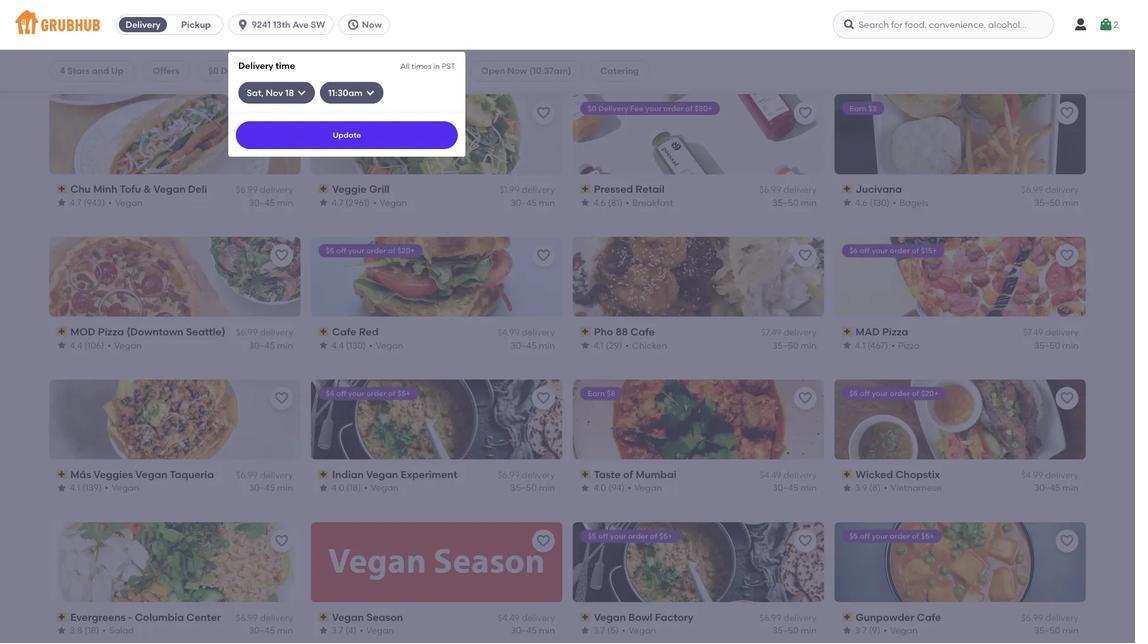 Task type: locate. For each thing, give the bounding box(es) containing it.
$5
[[326, 246, 335, 256], [326, 389, 335, 398], [850, 389, 858, 398], [588, 532, 596, 541], [850, 532, 858, 541]]

(81)
[[608, 197, 623, 208]]

now button
[[339, 15, 395, 35]]

star icon image for taste of mumbai
[[580, 483, 590, 494]]

0 horizontal spatial earn
[[588, 389, 605, 398]]

más veggies vegan taqueria
[[70, 469, 214, 481]]

vegan down veggies
[[112, 483, 139, 494]]

• vegan down the mod pizza (downtown seattle) in the bottom of the page
[[108, 340, 142, 351]]

• vegan down the bowl
[[622, 626, 656, 637]]

1 horizontal spatial 3.7
[[594, 626, 605, 637]]

mumbai
[[636, 469, 677, 481]]

4.7
[[70, 197, 82, 208], [332, 197, 343, 208]]

subscription pass image left vegan season on the bottom left
[[318, 613, 330, 622]]

$5 for indian vegan experiment
[[326, 389, 335, 398]]

pho
[[594, 326, 613, 338]]

1 horizontal spatial 4.1
[[594, 340, 604, 351]]

9241 13th ave sw
[[252, 19, 325, 30]]

30–45
[[249, 197, 275, 208], [511, 197, 537, 208], [249, 340, 275, 351], [511, 340, 537, 351], [249, 483, 275, 494], [773, 483, 799, 494], [1034, 483, 1060, 494], [249, 626, 275, 637], [511, 626, 537, 637]]

2 4.6 from the left
[[855, 197, 868, 208]]

save this restaurant image for wicked chopstix
[[1060, 391, 1075, 406]]

$7.49 delivery for pho 88 cafe
[[761, 327, 817, 338]]

$5 off your order of $5+ down 4.4 (130)
[[326, 389, 411, 398]]

delivery
[[126, 19, 160, 30], [239, 60, 273, 71], [221, 65, 256, 76], [598, 104, 628, 113]]

$7.49
[[761, 327, 781, 338], [1023, 327, 1043, 338]]

subscription pass image left 'taste'
[[580, 470, 591, 479]]

1 horizontal spatial $5 off your order of $20+
[[850, 389, 939, 398]]

0 horizontal spatial (130)
[[346, 340, 366, 351]]

1 horizontal spatial $4.99
[[1022, 470, 1043, 481]]

1 horizontal spatial (130)
[[870, 197, 890, 208]]

1 horizontal spatial $7.49 delivery
[[1023, 327, 1079, 338]]

0 horizontal spatial $20+
[[398, 246, 415, 256]]

off down 4.7 (2961) on the top of the page
[[336, 246, 347, 256]]

• for indian vegan experiment
[[364, 483, 368, 494]]

4.7 for veggie grill
[[332, 197, 343, 208]]

star icon image left 4.0 (94)
[[580, 483, 590, 494]]

0 vertical spatial $20+
[[398, 246, 415, 256]]

off down 3.9 (8)
[[860, 532, 870, 541]]

subscription pass image left jucivana
[[842, 185, 853, 194]]

0 horizontal spatial 4.4
[[70, 340, 82, 351]]

nov
[[266, 87, 283, 98]]

• right (29)
[[625, 340, 629, 351]]

deli
[[188, 183, 207, 195]]

35–50 min
[[773, 197, 817, 208], [1034, 197, 1079, 208], [773, 340, 817, 351], [1034, 340, 1079, 351], [511, 483, 555, 494], [773, 626, 817, 637], [1034, 626, 1079, 637]]

off down 4.4 (130)
[[336, 389, 347, 398]]

0 horizontal spatial $4.49 delivery
[[498, 613, 555, 624]]

30–45 min for taste of mumbai
[[773, 483, 817, 494]]

1 horizontal spatial $20+
[[921, 389, 939, 398]]

save this restaurant image
[[274, 105, 289, 121], [798, 248, 813, 264], [1060, 248, 1075, 264], [536, 391, 551, 406], [1060, 391, 1075, 406]]

1 4.7 from the left
[[70, 197, 82, 208]]

0 vertical spatial (130)
[[870, 197, 890, 208]]

star icon image left 3.7 (5)
[[580, 626, 590, 636]]

center
[[186, 612, 221, 624]]

subscription pass image for cafe red
[[318, 328, 330, 336]]

pizza up '(106)'
[[98, 326, 124, 338]]

(139)
[[82, 483, 102, 494]]

0 horizontal spatial $7.49
[[761, 327, 781, 338]]

1 vertical spatial $4.99 delivery
[[1022, 470, 1079, 481]]

4.4 down mod at the bottom left of page
[[70, 340, 82, 351]]

2 horizontal spatial cafe
[[917, 612, 942, 624]]

order
[[664, 104, 684, 113], [366, 246, 387, 256], [890, 246, 910, 256], [366, 389, 387, 398], [890, 389, 910, 398], [628, 532, 648, 541], [890, 532, 910, 541]]

delivery for cafe red
[[522, 327, 555, 338]]

0 horizontal spatial $5 off your order of $5+
[[326, 389, 411, 398]]

4.1 down mad
[[855, 340, 866, 351]]

• for veggie grill
[[373, 197, 377, 208]]

2 3.7 from the left
[[594, 626, 605, 637]]

(467)
[[868, 340, 889, 351]]

delivery
[[260, 184, 293, 195], [522, 184, 555, 195], [784, 184, 817, 195], [1045, 184, 1079, 195], [260, 327, 293, 338], [522, 327, 555, 338], [784, 327, 817, 338], [1045, 327, 1079, 338], [260, 470, 293, 481], [522, 470, 555, 481], [784, 470, 817, 481], [1045, 470, 1079, 481], [260, 613, 293, 624], [522, 613, 555, 624], [784, 613, 817, 624], [1045, 613, 1079, 624]]

(130) down cafe red
[[346, 340, 366, 351]]

4.4 for cafe red
[[332, 340, 344, 351]]

order down the (2961)
[[366, 246, 387, 256]]

0 horizontal spatial svg image
[[237, 18, 249, 31]]

4 stars and up
[[60, 65, 124, 76]]

0 vertical spatial $4.49
[[760, 470, 781, 481]]

$6
[[850, 246, 858, 256]]

• vegan for vegan
[[364, 483, 399, 494]]

1 vertical spatial $4.99
[[1022, 470, 1043, 481]]

min for wicked chopstix
[[1063, 483, 1079, 494]]

order left $15+ at the right top of page
[[890, 246, 910, 256]]

1 $7.49 from the left
[[761, 327, 781, 338]]

1 vertical spatial (130)
[[346, 340, 366, 351]]

salad
[[109, 626, 134, 637]]

1 horizontal spatial now
[[507, 65, 527, 76]]

subscription pass image left chu
[[57, 185, 68, 194]]

2 4.0 from the left
[[594, 483, 606, 494]]

• right (4)
[[360, 626, 363, 637]]

4.6 down jucivana
[[855, 197, 868, 208]]

1 horizontal spatial 4.6
[[855, 197, 868, 208]]

• vegan for season
[[360, 626, 394, 637]]

pizza down mad pizza
[[898, 340, 920, 351]]

star icon image
[[57, 198, 67, 208], [318, 198, 329, 208], [580, 198, 590, 208], [842, 198, 852, 208], [57, 341, 67, 351], [318, 341, 329, 351], [580, 341, 590, 351], [842, 341, 852, 351], [57, 483, 67, 494], [318, 483, 329, 494], [580, 483, 590, 494], [842, 483, 852, 494], [57, 626, 67, 636], [318, 626, 329, 636], [580, 626, 590, 636], [842, 626, 852, 636]]

1 horizontal spatial $4.99 delivery
[[1022, 470, 1079, 481]]

your for mad pizza
[[872, 246, 888, 256]]

star icon image left 4.1 (467)
[[842, 341, 852, 351]]

4.0 down the indian
[[332, 483, 344, 494]]

• vegan down tofu
[[108, 197, 143, 208]]

• vegan for pizza
[[108, 340, 142, 351]]

$5 off your order of $20+ down the (2961)
[[326, 246, 415, 256]]

4.6 for pressed retail
[[594, 197, 606, 208]]

mad pizza
[[856, 326, 909, 338]]

star icon image left 4.6 (81) at the right top
[[580, 198, 590, 208]]

4.6 (130)
[[855, 197, 890, 208]]

• right (467)
[[892, 340, 895, 351]]

$4.99 delivery for wicked chopstix
[[1022, 470, 1079, 481]]

save this restaurant image
[[536, 105, 551, 121], [798, 105, 813, 121], [1060, 105, 1075, 121], [274, 248, 289, 264], [536, 248, 551, 264], [274, 391, 289, 406], [798, 391, 813, 406], [274, 534, 289, 549], [536, 534, 551, 549], [798, 534, 813, 549], [1060, 534, 1075, 549]]

más
[[70, 469, 91, 481]]

subscription pass image left veggie
[[318, 185, 330, 194]]

0 horizontal spatial (18)
[[85, 626, 99, 637]]

$7.49 delivery for mad pizza
[[1023, 327, 1079, 338]]

svg image for 2
[[1099, 17, 1114, 32]]

$5 off your order of $20+ for red
[[326, 246, 415, 256]]

3.7 (4)
[[332, 626, 357, 637]]

earn $8
[[588, 389, 615, 398]]

1 3.7 from the left
[[332, 626, 343, 637]]

• left bagels
[[893, 197, 897, 208]]

1 vertical spatial $0
[[588, 104, 597, 113]]

1 horizontal spatial 4.4
[[332, 340, 344, 351]]

min for pho 88 cafe
[[801, 340, 817, 351]]

• for mod pizza (downtown seattle)
[[108, 340, 111, 351]]

star icon image for chu minh tofu & vegan deli
[[57, 198, 67, 208]]

star icon image left 4.1 (139)
[[57, 483, 67, 494]]

star icon image left 4.4 (130)
[[318, 341, 329, 351]]

subscription pass image left the más
[[57, 470, 68, 479]]

3.9
[[855, 483, 867, 494]]

svg image
[[1099, 17, 1114, 32], [347, 18, 359, 31], [297, 88, 307, 98]]

$6.99 delivery for pressed retail
[[760, 184, 817, 195]]

• vegan down "red"
[[369, 340, 404, 351]]

grill
[[369, 183, 390, 195]]

delivery for más veggies vegan taqueria
[[260, 470, 293, 481]]

• right (9)
[[884, 626, 887, 637]]

35–50 min for mad pizza
[[1034, 340, 1079, 351]]

evergreens
[[70, 612, 126, 624]]

your
[[645, 104, 662, 113], [348, 246, 365, 256], [872, 246, 888, 256], [348, 389, 365, 398], [872, 389, 888, 398], [610, 532, 626, 541], [872, 532, 888, 541]]

columbia
[[135, 612, 184, 624]]

$1.99
[[500, 184, 520, 195]]

$6.99 delivery for más veggies vegan taqueria
[[236, 470, 293, 481]]

30–45 min
[[249, 197, 293, 208], [511, 197, 555, 208], [249, 340, 293, 351], [511, 340, 555, 351], [249, 483, 293, 494], [773, 483, 817, 494], [1034, 483, 1079, 494], [249, 626, 293, 637], [511, 626, 555, 637]]

0 horizontal spatial $4.99
[[498, 327, 520, 338]]

earn
[[850, 104, 867, 113], [588, 389, 605, 398]]

subscription pass image for pressed retail
[[580, 185, 591, 194]]

off down 4.0 (94)
[[598, 532, 608, 541]]

• for chu minh tofu & vegan deli
[[108, 197, 112, 208]]

subscription pass image left mod at the bottom left of page
[[57, 328, 68, 336]]

1 horizontal spatial $5 off your order of $5+
[[588, 532, 673, 541]]

subscription pass image for mad pizza
[[842, 328, 853, 336]]

• down "red"
[[369, 340, 373, 351]]

0 horizontal spatial 4.7
[[70, 197, 82, 208]]

delivery button
[[116, 15, 170, 35]]

4.0 for indian vegan experiment
[[332, 483, 344, 494]]

30–45 min for mod pizza (downtown seattle)
[[249, 340, 293, 351]]

seattle)
[[186, 326, 225, 338]]

$5 off your order of $5+ down (94)
[[588, 532, 673, 541]]

0 horizontal spatial 4.1
[[70, 483, 80, 494]]

$5 down 4.7 (2961) on the top of the page
[[326, 246, 335, 256]]

$5 off your order of $20+
[[326, 246, 415, 256], [850, 389, 939, 398]]

4.6 (81)
[[594, 197, 623, 208]]

• vegan down season
[[360, 626, 394, 637]]

subscription pass image left pho
[[580, 328, 591, 336]]

• vegan for bowl
[[622, 626, 656, 637]]

• right '(106)'
[[108, 340, 111, 351]]

1 $7.49 delivery from the left
[[761, 327, 817, 338]]

cafe
[[332, 326, 357, 338], [631, 326, 655, 338], [917, 612, 942, 624]]

$3
[[869, 104, 877, 113]]

star icon image for jucivana
[[842, 198, 852, 208]]

0 horizontal spatial 3.7
[[332, 626, 343, 637]]

(130)
[[870, 197, 890, 208], [346, 340, 366, 351]]

35–50 for pressed retail
[[773, 197, 799, 208]]

4.4 (106)
[[70, 340, 104, 351]]

svg image inside the 2 button
[[1099, 17, 1114, 32]]

35–50 for indian vegan experiment
[[511, 483, 537, 494]]

0 vertical spatial now
[[362, 19, 382, 30]]

bagels
[[900, 197, 929, 208]]

4.6 for jucivana
[[855, 197, 868, 208]]

3.7 left (4)
[[332, 626, 343, 637]]

subscription pass image
[[318, 185, 330, 194], [57, 328, 68, 336], [318, 328, 330, 336], [842, 328, 853, 336], [580, 470, 591, 479]]

sat,
[[247, 87, 264, 98]]

1 horizontal spatial $4.49
[[760, 470, 781, 481]]

vegan right veggies
[[135, 469, 167, 481]]

pickup button
[[170, 15, 223, 35]]

30–45 for evergreens - columbia center
[[249, 626, 275, 637]]

4.1 down pho
[[594, 340, 604, 351]]

star icon image left "3.7 (4)"
[[318, 626, 329, 636]]

35–50 for jucivana
[[1034, 197, 1060, 208]]

• vietnamese
[[884, 483, 942, 494]]

$7.49 for pho 88 cafe
[[761, 327, 781, 338]]

• right 4.0 (18) at the bottom of page
[[364, 483, 368, 494]]

$5 down proceed
[[850, 389, 858, 398]]

1 horizontal spatial $5+
[[659, 532, 673, 541]]

1 horizontal spatial earn
[[850, 104, 867, 113]]

2 $7.49 delivery from the left
[[1023, 327, 1079, 338]]

0 horizontal spatial $5 off your order of $20+
[[326, 246, 415, 256]]

18
[[285, 87, 294, 98]]

your down proceed to checkout
[[872, 389, 888, 398]]

$6.99 delivery for gunpowder cafe
[[1021, 613, 1079, 624]]

1 horizontal spatial (18)
[[347, 483, 361, 494]]

vegan down the mod pizza (downtown seattle) in the bottom of the page
[[114, 340, 142, 351]]

1 horizontal spatial svg image
[[365, 88, 375, 98]]

$6.99 delivery
[[236, 184, 293, 195], [760, 184, 817, 195], [1021, 184, 1079, 195], [236, 327, 293, 338], [236, 470, 293, 481], [498, 470, 555, 481], [236, 613, 293, 624], [760, 613, 817, 624], [1021, 613, 1079, 624]]

4.0 (94)
[[594, 483, 625, 494]]

delivery for chu minh tofu & vegan deli
[[260, 184, 293, 195]]

$4.49 delivery for vegan season
[[498, 613, 555, 624]]

• vegan down indian vegan experiment
[[364, 483, 399, 494]]

35–50 min for vegan bowl factory
[[773, 626, 817, 637]]

3.8 (18)
[[70, 626, 99, 637]]

0 horizontal spatial $5+
[[398, 389, 411, 398]]

0 vertical spatial $4.99 delivery
[[498, 327, 555, 338]]

4.0 (18)
[[332, 483, 361, 494]]

0 horizontal spatial $7.49 delivery
[[761, 327, 817, 338]]

checkout
[[882, 376, 924, 387]]

2 $7.49 from the left
[[1023, 327, 1043, 338]]

min for veggie grill
[[539, 197, 555, 208]]

4.7 (943)
[[70, 197, 105, 208]]

• for vegan bowl factory
[[622, 626, 625, 637]]

3.7 left (9)
[[855, 626, 867, 637]]

• down the minh
[[108, 197, 112, 208]]

0 vertical spatial $5 off your order of $20+
[[326, 246, 415, 256]]

30–45 for mod pizza (downtown seattle)
[[249, 340, 275, 351]]

cafe up • chicken
[[631, 326, 655, 338]]

your down (94)
[[610, 532, 626, 541]]

svg image inside now button
[[347, 18, 359, 31]]

1 horizontal spatial cafe
[[631, 326, 655, 338]]

vegan down mumbai
[[635, 483, 662, 494]]

1 horizontal spatial $4.49 delivery
[[760, 470, 817, 481]]

1 vertical spatial $20+
[[921, 389, 939, 398]]

star icon image left 3.8
[[57, 626, 67, 636]]

1 horizontal spatial 4.7
[[332, 197, 343, 208]]

• right the (139)
[[105, 483, 108, 494]]

star icon image left 4.0 (18) at the bottom of page
[[318, 483, 329, 494]]

star icon image left 4.6 (130)
[[842, 198, 852, 208]]

your down (8)
[[872, 532, 888, 541]]

(18) down evergreens
[[85, 626, 99, 637]]

1 vertical spatial earn
[[588, 389, 605, 398]]

2 horizontal spatial svg image
[[1099, 17, 1114, 32]]

1 horizontal spatial $7.49
[[1023, 327, 1043, 338]]

(18)
[[347, 483, 361, 494], [85, 626, 99, 637]]

subscription pass image for taste of mumbai
[[580, 470, 591, 479]]

your down the (2961)
[[348, 246, 365, 256]]

0 vertical spatial $4.49 delivery
[[760, 470, 817, 481]]

star icon image left 4.4 (106)
[[57, 341, 67, 351]]

1 horizontal spatial 4.0
[[594, 483, 606, 494]]

1 horizontal spatial svg image
[[347, 18, 359, 31]]

red
[[359, 326, 379, 338]]

$6.99 delivery for indian vegan experiment
[[498, 470, 555, 481]]

(130) down jucivana
[[870, 197, 890, 208]]

$0 left fee
[[588, 104, 597, 113]]

off down proceed to checkout
[[860, 389, 870, 398]]

• vegan down grill
[[373, 197, 407, 208]]

now up the less
[[362, 19, 382, 30]]

• for evergreens - columbia center
[[102, 626, 106, 637]]

your for gunpowder cafe
[[872, 532, 888, 541]]

star icon image for vegan bowl factory
[[580, 626, 590, 636]]

1 4.0 from the left
[[332, 483, 344, 494]]

1 4.4 from the left
[[70, 340, 82, 351]]

your for vegan bowl factory
[[610, 532, 626, 541]]

vegan down "red"
[[376, 340, 404, 351]]

svg image for now
[[347, 18, 359, 31]]

0 vertical spatial $4.99
[[498, 327, 520, 338]]

2 horizontal spatial $5+
[[921, 532, 934, 541]]

(18) down the indian
[[347, 483, 361, 494]]

all
[[401, 61, 410, 71]]

1 vertical spatial (18)
[[85, 626, 99, 637]]

subscription pass image left pressed
[[580, 185, 591, 194]]

2 4.4 from the left
[[332, 340, 344, 351]]

0 horizontal spatial 4.6
[[594, 197, 606, 208]]

ave
[[293, 19, 309, 30]]

earn left the $3
[[850, 104, 867, 113]]

$20+ for wicked chopstix
[[921, 389, 939, 398]]

4.1 down the más
[[70, 483, 80, 494]]

taste of mumbai
[[594, 469, 677, 481]]

subscription pass image
[[57, 185, 68, 194], [580, 185, 591, 194], [842, 185, 853, 194], [580, 328, 591, 336], [57, 470, 68, 479], [318, 470, 330, 479], [842, 470, 853, 479], [57, 613, 68, 622], [318, 613, 330, 622], [580, 613, 591, 622], [842, 613, 853, 622]]

• right (8)
[[884, 483, 888, 494]]

$6.99
[[236, 184, 258, 195], [760, 184, 781, 195], [1021, 184, 1043, 195], [236, 327, 258, 338], [236, 470, 258, 481], [498, 470, 520, 481], [236, 613, 258, 624], [760, 613, 781, 624], [1021, 613, 1043, 624]]

times
[[411, 61, 432, 71]]

2 horizontal spatial 4.1
[[855, 340, 866, 351]]

0 horizontal spatial $0
[[208, 65, 219, 76]]

0 horizontal spatial $4.99 delivery
[[498, 327, 555, 338]]

1 vertical spatial $5 off your order of $20+
[[850, 389, 939, 398]]

$4.99 delivery
[[498, 327, 555, 338], [1022, 470, 1079, 481]]

svg image
[[237, 18, 249, 31], [843, 18, 856, 31], [365, 88, 375, 98]]

35–50
[[773, 197, 799, 208], [1034, 197, 1060, 208], [773, 340, 799, 351], [1034, 340, 1060, 351], [511, 483, 537, 494], [773, 626, 799, 637], [1034, 626, 1060, 637]]

1 vertical spatial $4.49 delivery
[[498, 613, 555, 624]]

30–45 for veggie grill
[[511, 197, 537, 208]]

9241 13th ave sw button
[[228, 15, 339, 35]]

star icon image left 3.7 (9)
[[842, 626, 852, 636]]

1 horizontal spatial $0
[[588, 104, 597, 113]]

(downtown
[[126, 326, 183, 338]]

0 vertical spatial earn
[[850, 104, 867, 113]]

min for vegan season
[[539, 626, 555, 637]]

star icon image for cafe red
[[318, 341, 329, 351]]

pst
[[442, 61, 455, 71]]

• vegan down veggies
[[105, 483, 139, 494]]

$5 down 3.9
[[850, 532, 858, 541]]

0 horizontal spatial $4.49
[[498, 613, 520, 624]]

35–50 min for indian vegan experiment
[[511, 483, 555, 494]]

$5+
[[398, 389, 411, 398], [659, 532, 673, 541], [921, 532, 934, 541]]

main navigation navigation
[[0, 0, 1135, 644]]

30–45 for wicked chopstix
[[1034, 483, 1060, 494]]

veggie
[[332, 183, 367, 195]]

star icon image left 4.7 (943)
[[57, 198, 67, 208]]

1 4.6 from the left
[[594, 197, 606, 208]]

mad
[[856, 326, 880, 338]]

• vegan for of
[[628, 483, 662, 494]]

your for indian vegan experiment
[[348, 389, 365, 398]]

pho 88 cafe
[[594, 326, 655, 338]]

or
[[334, 65, 343, 76]]

2 4.7 from the left
[[332, 197, 343, 208]]

subscription pass image left cafe red
[[318, 328, 330, 336]]

now right open
[[507, 65, 527, 76]]

35–50 for gunpowder cafe
[[1034, 626, 1060, 637]]

2 horizontal spatial 3.7
[[855, 626, 867, 637]]

experiment
[[401, 469, 458, 481]]

vegan down 'gunpowder cafe'
[[890, 626, 918, 637]]

svg image inside 9241 13th ave sw button
[[237, 18, 249, 31]]

subscription pass image left evergreens
[[57, 613, 68, 622]]

1 vertical spatial $4.49
[[498, 613, 520, 624]]

4.7 down veggie
[[332, 197, 343, 208]]

0 horizontal spatial 4.0
[[332, 483, 344, 494]]

your for cafe red
[[348, 246, 365, 256]]

off right $6
[[860, 246, 870, 256]]

• vegan down "taste of mumbai"
[[628, 483, 662, 494]]

• vegan down 'gunpowder cafe'
[[884, 626, 918, 637]]

min for taste of mumbai
[[801, 483, 817, 494]]

order down "taste of mumbai"
[[628, 532, 648, 541]]

• down evergreens
[[102, 626, 106, 637]]

$5 down 4.4 (130)
[[326, 389, 335, 398]]

$5 down 4.0 (94)
[[588, 532, 596, 541]]

4.0 for taste of mumbai
[[594, 483, 606, 494]]

$4.49 for vegan season
[[498, 613, 520, 624]]

subscription pass image left the indian
[[318, 470, 330, 479]]

update button
[[236, 121, 458, 149]]

(2961)
[[346, 197, 370, 208]]

star icon image for mod pizza (downtown seattle)
[[57, 341, 67, 351]]

order for gunpowder cafe
[[890, 532, 910, 541]]

0 vertical spatial (18)
[[347, 483, 361, 494]]

bowl
[[628, 612, 653, 624]]

3 3.7 from the left
[[855, 626, 867, 637]]

min
[[277, 197, 293, 208], [539, 197, 555, 208], [801, 197, 817, 208], [1063, 197, 1079, 208], [277, 340, 293, 351], [539, 340, 555, 351], [801, 340, 817, 351], [1063, 340, 1079, 351], [277, 483, 293, 494], [539, 483, 555, 494], [801, 483, 817, 494], [1063, 483, 1079, 494], [277, 626, 293, 637], [539, 626, 555, 637], [801, 626, 817, 637], [1063, 626, 1079, 637]]

0 vertical spatial $0
[[208, 65, 219, 76]]

gunpowder cafe
[[856, 612, 942, 624]]

30–45 for taste of mumbai
[[773, 483, 799, 494]]

0 horizontal spatial now
[[362, 19, 382, 30]]

$0 right offers
[[208, 65, 219, 76]]



Task type: describe. For each thing, give the bounding box(es) containing it.
$6.99 for más veggies vegan taqueria
[[236, 470, 258, 481]]

grubhub plus flag logo image
[[393, 66, 406, 76]]

2 horizontal spatial $5 off your order of $5+
[[850, 532, 934, 541]]

4.1 (29)
[[594, 340, 622, 351]]

pizza for mad
[[883, 326, 909, 338]]

star icon image for vegan season
[[318, 626, 329, 636]]

order for mad pizza
[[890, 246, 910, 256]]

4.4 (130)
[[332, 340, 366, 351]]

• vegan for grill
[[373, 197, 407, 208]]

• vegan for red
[[369, 340, 404, 351]]

time
[[276, 60, 295, 71]]

in
[[433, 61, 440, 71]]

0 horizontal spatial svg image
[[297, 88, 307, 98]]

• pizza
[[892, 340, 920, 351]]

vegan bowl factory
[[594, 612, 693, 624]]

$6.99 delivery for vegan bowl factory
[[760, 613, 817, 624]]

• for cafe red
[[369, 340, 373, 351]]

subscription pass image for chu minh tofu & vegan deli
[[57, 185, 68, 194]]

subscription pass image for vegan bowl factory
[[580, 613, 591, 622]]

vegan down grill
[[380, 197, 407, 208]]

30–45 min for veggie grill
[[511, 197, 555, 208]]

30
[[285, 65, 296, 76]]

$6.99 delivery for chu minh tofu & vegan deli
[[236, 184, 293, 195]]

• for mad pizza
[[892, 340, 895, 351]]

(8)
[[870, 483, 881, 494]]

subscription pass image for vegan season
[[318, 613, 330, 622]]

$30+
[[695, 104, 713, 113]]

vegan down season
[[366, 626, 394, 637]]

pizza for •
[[898, 340, 920, 351]]

59
[[49, 69, 63, 83]]

star icon image for mad pizza
[[842, 341, 852, 351]]

save this restaurant image for mad pizza
[[1060, 248, 1075, 264]]

• for taste of mumbai
[[628, 483, 631, 494]]

grubhub+
[[408, 65, 452, 76]]

star icon image for pho 88 cafe
[[580, 341, 590, 351]]

order for cafe red
[[366, 246, 387, 256]]

-
[[128, 612, 132, 624]]

4.1 for pho 88 cafe
[[594, 340, 604, 351]]

30–45 min for evergreens - columbia center
[[249, 626, 293, 637]]

$7.49 for mad pizza
[[1023, 327, 1043, 338]]

subscription pass image for evergreens - columbia center
[[57, 613, 68, 622]]

(4)
[[346, 626, 357, 637]]

sw
[[311, 19, 325, 30]]

• for vegan season
[[360, 626, 363, 637]]

2 horizontal spatial svg image
[[843, 18, 856, 31]]

$6.99 for mod pizza (downtown seattle)
[[236, 327, 258, 338]]

veggie grill
[[332, 183, 390, 195]]

your right fee
[[645, 104, 662, 113]]

$4.99 delivery for cafe red
[[498, 327, 555, 338]]

1 vertical spatial now
[[507, 65, 527, 76]]

mod pizza (downtown seattle)
[[70, 326, 225, 338]]

min for mod pizza (downtown seattle)
[[277, 340, 293, 351]]

35–50 min for gunpowder cafe
[[1034, 626, 1079, 637]]

vegan down indian vegan experiment
[[371, 483, 399, 494]]

(94)
[[608, 483, 625, 494]]

3.9 (8)
[[855, 483, 881, 494]]

wicked
[[856, 469, 893, 481]]

min for jucivana
[[1063, 197, 1079, 208]]

gunpowder
[[856, 612, 915, 624]]

$5 for gunpowder cafe
[[850, 532, 858, 541]]

minutes
[[298, 65, 332, 76]]

cafe red
[[332, 326, 379, 338]]

open
[[481, 65, 505, 76]]

vegan right the indian
[[366, 469, 398, 481]]

and
[[92, 65, 109, 76]]

delivery for veggie grill
[[522, 184, 555, 195]]

vegan up (4)
[[332, 612, 364, 624]]

&
[[143, 183, 151, 195]]

pressed retail
[[594, 183, 665, 195]]

subscription pass image for más veggies vegan taqueria
[[57, 470, 68, 479]]

(106)
[[84, 340, 104, 351]]

$6 off your order of $15+
[[850, 246, 937, 256]]

order for indian vegan experiment
[[366, 389, 387, 398]]

now inside button
[[362, 19, 382, 30]]

4.7 (2961)
[[332, 197, 370, 208]]

delivery for mod pizza (downtown seattle)
[[260, 327, 293, 338]]

$5 for cafe red
[[326, 246, 335, 256]]

$6.99 for vegan bowl factory
[[760, 613, 781, 624]]

$5+ for experiment
[[398, 389, 411, 398]]

• vegan for cafe
[[884, 626, 918, 637]]

delivery for pressed retail
[[784, 184, 817, 195]]

mod
[[70, 326, 95, 338]]

3.8
[[70, 626, 82, 637]]

delivery inside delivery "button"
[[126, 19, 160, 30]]

off for cafe
[[336, 246, 347, 256]]

pizza for mod
[[98, 326, 124, 338]]

$6.99 for jucivana
[[1021, 184, 1043, 195]]

indian
[[332, 469, 364, 481]]

off for vegan
[[598, 532, 608, 541]]

$8
[[607, 389, 615, 398]]

$4.99 for cafe red
[[498, 327, 520, 338]]

order left $30+
[[664, 104, 684, 113]]

• breakfast
[[626, 197, 673, 208]]

$0 delivery
[[208, 65, 256, 76]]

breakfast
[[633, 197, 673, 208]]

proceed
[[833, 376, 869, 387]]

vietnamese
[[891, 483, 942, 494]]

$1.99 delivery
[[500, 184, 555, 195]]

• bagels
[[893, 197, 929, 208]]

min for gunpowder cafe
[[1063, 626, 1079, 637]]

$6.99 delivery for evergreens - columbia center
[[236, 613, 293, 624]]

star icon image for indian vegan experiment
[[318, 483, 329, 494]]

$5 off your order of $20+ for chopstix
[[850, 389, 939, 398]]

tofu
[[120, 183, 141, 195]]

3.7 for vegan season
[[332, 626, 343, 637]]

0 horizontal spatial cafe
[[332, 326, 357, 338]]

retail
[[636, 183, 665, 195]]

30–45 min for más veggies vegan taqueria
[[249, 483, 293, 494]]

(29)
[[606, 340, 622, 351]]

factory
[[655, 612, 693, 624]]

30–45 for cafe red
[[511, 340, 537, 351]]

offers
[[153, 65, 179, 76]]

3.7 (9)
[[855, 626, 881, 637]]

$20+ for cafe red
[[398, 246, 415, 256]]

$0 delivery fee your order of $30+
[[588, 104, 713, 113]]

min for evergreens - columbia center
[[277, 626, 293, 637]]

star icon image for evergreens - columbia center
[[57, 626, 67, 636]]

$15+
[[921, 246, 937, 256]]

chu
[[70, 183, 91, 195]]

subscription pass image for mod pizza (downtown seattle)
[[57, 328, 68, 336]]

$4.99 for wicked chopstix
[[1022, 470, 1043, 481]]

taste
[[594, 469, 621, 481]]

update
[[333, 131, 361, 140]]

off for indian
[[336, 389, 347, 398]]

30–45 for vegan season
[[511, 626, 537, 637]]

(18) for evergreens
[[85, 626, 99, 637]]

chicken
[[632, 340, 667, 351]]

4.7 for chu minh tofu & vegan deli
[[70, 197, 82, 208]]

to
[[871, 376, 880, 387]]

4.1 (467)
[[855, 340, 889, 351]]

• vegan for minh
[[108, 197, 143, 208]]

30–45 for más veggies vegan taqueria
[[249, 483, 275, 494]]

vegan down tofu
[[115, 197, 143, 208]]

sat, nov 18
[[247, 87, 294, 98]]

open now (10:37am)
[[481, 65, 571, 76]]

catering
[[600, 65, 639, 76]]

off for gunpowder
[[860, 532, 870, 541]]

pickup
[[181, 19, 211, 30]]

season
[[367, 612, 403, 624]]

wicked chopstix
[[856, 469, 940, 481]]

vegan up (5)
[[594, 612, 626, 624]]

vegan down vegan bowl factory at right
[[629, 626, 656, 637]]

9241
[[252, 19, 271, 30]]

13th
[[273, 19, 291, 30]]

delivery for evergreens - columbia center
[[260, 613, 293, 624]]

evergreens - columbia center
[[70, 612, 221, 624]]

(5)
[[607, 626, 619, 637]]

30 minutes or less
[[285, 65, 364, 76]]

subscription pass image for wicked chopstix
[[842, 470, 853, 479]]

$6.99 for pressed retail
[[760, 184, 781, 195]]

59 results
[[49, 69, 103, 83]]

order for vegan bowl factory
[[628, 532, 648, 541]]

$6.99 for gunpowder cafe
[[1021, 613, 1043, 624]]

results
[[66, 69, 103, 83]]

$6.99 delivery for mod pizza (downtown seattle)
[[236, 327, 293, 338]]

• for wicked chopstix
[[884, 483, 888, 494]]

$6.99 for evergreens - columbia center
[[236, 613, 258, 624]]

(10:37am)
[[529, 65, 571, 76]]

35–50 min for pressed retail
[[773, 197, 817, 208]]

$5 for vegan bowl factory
[[588, 532, 596, 541]]

proceed to checkout
[[833, 376, 924, 387]]

delivery for mad pizza
[[1045, 327, 1079, 338]]

up
[[111, 65, 124, 76]]

star icon image for gunpowder cafe
[[842, 626, 852, 636]]

min for cafe red
[[539, 340, 555, 351]]

4.1 for más veggies vegan taqueria
[[70, 483, 80, 494]]

4.1 (139)
[[70, 483, 102, 494]]

vegan right &
[[154, 183, 186, 195]]

2 button
[[1099, 13, 1119, 36]]

jucivana
[[856, 183, 902, 195]]

(943)
[[84, 197, 105, 208]]

(18) for indian
[[347, 483, 361, 494]]

$5+ for factory
[[659, 532, 673, 541]]

pressed
[[594, 183, 633, 195]]



Task type: vqa. For each thing, say whether or not it's contained in the screenshot.
mi
no



